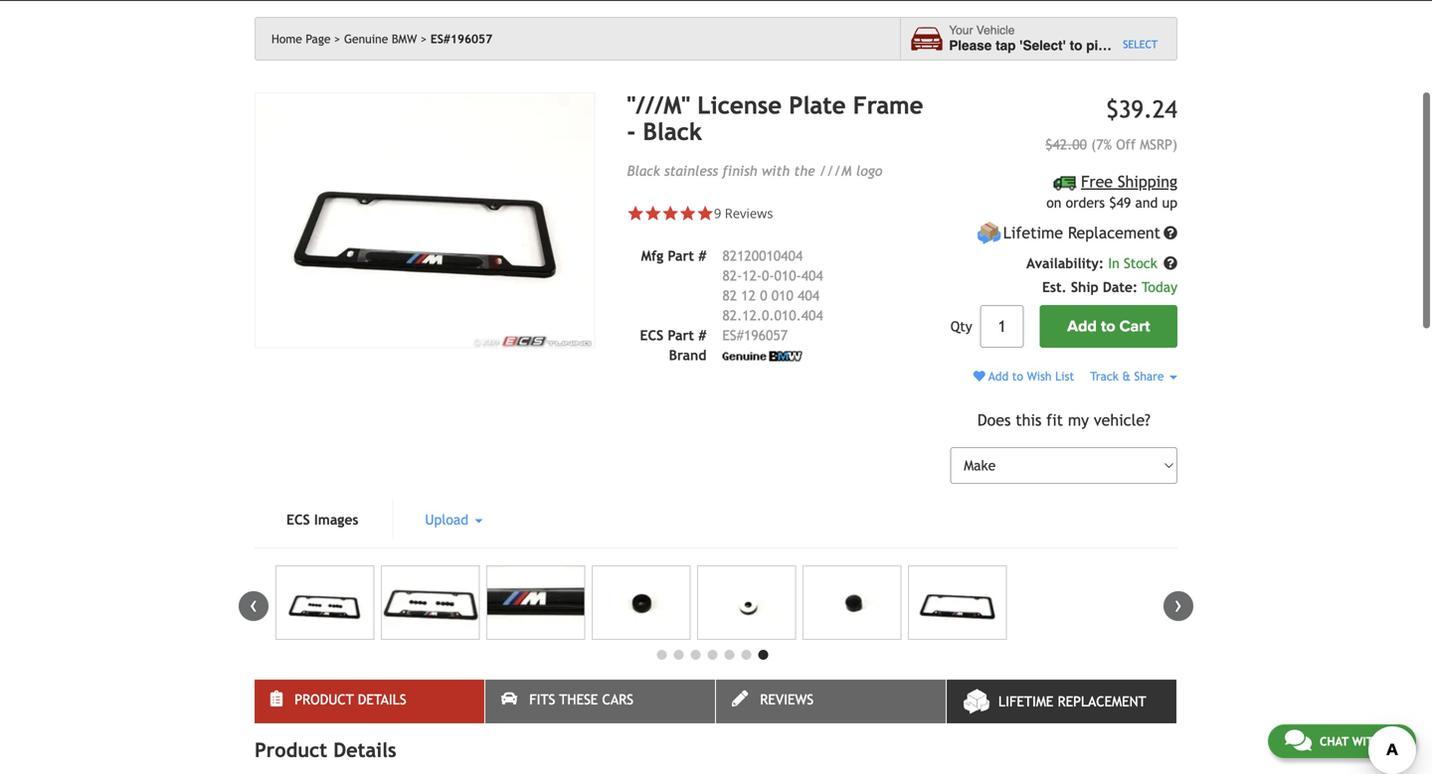 Task type: vqa. For each thing, say whether or not it's contained in the screenshot.
order.
no



Task type: describe. For each thing, give the bounding box(es) containing it.
list
[[1056, 370, 1075, 384]]

chat
[[1320, 735, 1349, 749]]

my
[[1068, 411, 1089, 430]]

$42.00
[[1046, 137, 1087, 153]]

logo
[[856, 163, 883, 179]]

track & share button
[[1091, 370, 1178, 384]]

to for add to wish list
[[1013, 370, 1024, 384]]

1 vertical spatial reviews
[[760, 693, 814, 708]]

msrp)
[[1140, 137, 1178, 153]]

1 vertical spatial with
[[1353, 735, 1382, 749]]

replacement inside lifetime replacement link
[[1058, 695, 1147, 710]]

1 part from the top
[[668, 248, 694, 264]]

upload button
[[393, 501, 515, 540]]

(7%
[[1091, 137, 1112, 153]]

12-
[[742, 268, 762, 284]]

‹
[[250, 592, 258, 618]]

0 vertical spatial reviews
[[725, 204, 773, 222]]

82.12.0.010.404
[[723, 308, 823, 324]]

///m
[[820, 163, 852, 179]]

9 reviews link
[[714, 204, 773, 222]]

2 star image from the left
[[662, 205, 679, 222]]

82-
[[723, 268, 742, 284]]

vehicle
[[1129, 38, 1175, 53]]

fits
[[529, 693, 555, 708]]

comments image
[[1285, 729, 1312, 753]]

home page
[[272, 32, 331, 46]]

&
[[1123, 370, 1131, 384]]

select
[[1123, 38, 1158, 51]]

finish
[[723, 163, 758, 179]]

please
[[949, 38, 992, 53]]

"///m"
[[627, 92, 690, 119]]

this product is lifetime replacement eligible image
[[977, 221, 1002, 246]]

add to cart
[[1068, 318, 1151, 336]]

1 vertical spatial details
[[333, 739, 397, 763]]

product details link
[[255, 681, 484, 724]]

add for add to wish list
[[989, 370, 1009, 384]]

"///m" license plate frame - black
[[627, 92, 924, 146]]

ecs inside 82120010404 82-12-0-010-404 82 12 0 010 404 82.12.0.010.404 ecs part #
[[640, 328, 664, 344]]

in
[[1108, 256, 1120, 272]]

82 12 0 010 404
[[723, 288, 820, 304]]

off
[[1116, 137, 1136, 153]]

2 star image from the left
[[679, 205, 697, 222]]

0 vertical spatial product details
[[295, 693, 406, 708]]

add to wish list
[[986, 370, 1075, 384]]

upload
[[425, 513, 473, 528]]

39.24
[[1119, 96, 1178, 123]]

1 vertical spatial lifetime replacement
[[999, 695, 1147, 710]]

these
[[560, 693, 598, 708]]

cart
[[1120, 318, 1151, 336]]

ecs images
[[287, 513, 359, 528]]

add to cart button
[[1040, 306, 1178, 348]]

stock
[[1124, 256, 1158, 272]]

question circle image
[[1164, 257, 1178, 271]]

9 reviews
[[714, 204, 773, 222]]

track & share
[[1091, 370, 1168, 384]]

genuine bmw link
[[344, 32, 427, 46]]

does this fit my vehicle?
[[978, 411, 1151, 430]]

share
[[1135, 370, 1164, 384]]

0 vertical spatial replacement
[[1068, 224, 1161, 242]]

a
[[1117, 38, 1125, 53]]

add to wish list link
[[974, 370, 1075, 384]]

images
[[314, 513, 359, 528]]

es# 196057 brand
[[669, 328, 788, 363]]

date:
[[1103, 280, 1138, 296]]

and
[[1136, 195, 1158, 211]]

pick
[[1087, 38, 1114, 53]]

stainless
[[664, 163, 718, 179]]

heart image
[[974, 371, 986, 383]]

vehicle?
[[1094, 411, 1151, 430]]

fits these cars link
[[485, 681, 715, 724]]

0 vertical spatial product
[[295, 693, 354, 708]]

vehicle
[[977, 24, 1015, 37]]

today
[[1142, 280, 1178, 296]]

est.
[[1043, 280, 1067, 296]]

tap
[[996, 38, 1016, 53]]

frame
[[853, 92, 924, 119]]



Task type: locate. For each thing, give the bounding box(es) containing it.
ecs left images
[[287, 513, 310, 528]]

ship
[[1071, 280, 1099, 296]]

plate
[[789, 92, 846, 119]]

3 star image from the left
[[697, 205, 714, 222]]

0 vertical spatial lifetime replacement
[[1004, 224, 1161, 242]]

2 horizontal spatial to
[[1101, 318, 1116, 336]]

star image up mfg
[[645, 205, 662, 222]]

1 vertical spatial replacement
[[1058, 695, 1147, 710]]

star image left 9
[[679, 205, 697, 222]]

'select'
[[1020, 38, 1066, 53]]

availability:
[[1027, 256, 1104, 272]]

part inside 82120010404 82-12-0-010-404 82 12 0 010 404 82.12.0.010.404 ecs part #
[[668, 328, 694, 344]]

star image up mfg
[[627, 205, 645, 222]]

es#196057 - 82120010404 - "///m" license plate frame - black - black stainless finish with the ///m logo - genuine bmw - bmw image
[[255, 93, 595, 349], [276, 566, 374, 641], [381, 566, 480, 641], [486, 566, 585, 641], [592, 566, 691, 641], [697, 566, 796, 641], [803, 566, 902, 641], [908, 566, 1007, 641]]

with left the
[[762, 163, 790, 179]]

free shipping image
[[1054, 177, 1077, 191]]

chat with us
[[1320, 735, 1400, 749]]

bmw
[[392, 32, 417, 46]]

‹ link
[[239, 592, 269, 622]]

2 vertical spatial to
[[1013, 370, 1024, 384]]

question circle image
[[1164, 226, 1178, 240]]

free
[[1081, 172, 1113, 191]]

us
[[1386, 735, 1400, 749]]

0 vertical spatial ecs
[[640, 328, 664, 344]]

star image
[[645, 205, 662, 222], [662, 205, 679, 222]]

1 vertical spatial product details
[[255, 739, 397, 763]]

1 vertical spatial #
[[699, 328, 707, 344]]

to inside button
[[1101, 318, 1116, 336]]

0 vertical spatial #
[[699, 248, 707, 264]]

1 vertical spatial add
[[989, 370, 1009, 384]]

up
[[1163, 195, 1178, 211]]

part up the brand
[[668, 328, 694, 344]]

lifetime
[[1004, 224, 1063, 242], [999, 695, 1054, 710]]

1 # from the top
[[699, 248, 707, 264]]

black right '-'
[[643, 118, 702, 146]]

1 horizontal spatial with
[[1353, 735, 1382, 749]]

to for add to cart
[[1101, 318, 1116, 336]]

$42.00 (7% off msrp)
[[1046, 137, 1178, 153]]

1 star image from the left
[[645, 205, 662, 222]]

1 vertical spatial to
[[1101, 318, 1116, 336]]

star image down stainless
[[697, 205, 714, 222]]

# inside 82120010404 82-12-0-010-404 82 12 0 010 404 82.12.0.010.404 ecs part #
[[699, 328, 707, 344]]

add
[[1068, 318, 1097, 336], [989, 370, 1009, 384]]

2 part from the top
[[668, 328, 694, 344]]

product details
[[295, 693, 406, 708], [255, 739, 397, 763]]

to
[[1070, 38, 1083, 53], [1101, 318, 1116, 336], [1013, 370, 1024, 384]]

1 horizontal spatial ecs
[[640, 328, 664, 344]]

does
[[978, 411, 1011, 430]]

details
[[358, 693, 406, 708], [333, 739, 397, 763]]

to left 'wish'
[[1013, 370, 1024, 384]]

reviews link
[[716, 681, 946, 724]]

-
[[627, 118, 636, 146]]

orders
[[1066, 195, 1105, 211]]

0 vertical spatial part
[[668, 248, 694, 264]]

star image
[[627, 205, 645, 222], [679, 205, 697, 222], [697, 205, 714, 222]]

availability: in stock
[[1027, 256, 1162, 272]]

mfg
[[641, 248, 664, 264]]

9
[[714, 204, 722, 222]]

lifetime replacement
[[1004, 224, 1161, 242], [999, 695, 1147, 710]]

with left us
[[1353, 735, 1382, 749]]

to left pick
[[1070, 38, 1083, 53]]

home page link
[[272, 32, 341, 46]]

010-
[[775, 268, 802, 284]]

1 horizontal spatial to
[[1070, 38, 1083, 53]]

fits these cars
[[529, 693, 634, 708]]

lifetime replacement link
[[947, 681, 1177, 724]]

star image up mfg part #
[[662, 205, 679, 222]]

this
[[1016, 411, 1042, 430]]

est. ship date: today
[[1043, 280, 1178, 296]]

home
[[272, 32, 302, 46]]

1 horizontal spatial add
[[1068, 318, 1097, 336]]

None text field
[[981, 306, 1024, 348]]

1 vertical spatial ecs
[[287, 513, 310, 528]]

0 vertical spatial details
[[358, 693, 406, 708]]

genuine
[[344, 32, 388, 46]]

chat with us link
[[1268, 725, 1417, 759]]

0 vertical spatial lifetime
[[1004, 224, 1063, 242]]

1 vertical spatial lifetime
[[999, 695, 1054, 710]]

add right heart "image"
[[989, 370, 1009, 384]]

1 vertical spatial black
[[627, 163, 660, 179]]

› link
[[1164, 592, 1194, 622]]

free shipping on orders $49 and up
[[1047, 172, 1178, 211]]

black stainless finish with the ///m logo
[[627, 163, 883, 179]]

82120010404 82-12-0-010-404 82 12 0 010 404 82.12.0.010.404 ecs part #
[[640, 248, 823, 344]]

select link
[[1123, 37, 1158, 53]]

1 vertical spatial product
[[255, 739, 327, 763]]

details inside product details link
[[358, 693, 406, 708]]

qty
[[951, 319, 973, 335]]

part right mfg
[[668, 248, 694, 264]]

track
[[1091, 370, 1119, 384]]

add inside button
[[1068, 318, 1097, 336]]

add down 'ship'
[[1068, 318, 1097, 336]]

0-
[[762, 268, 775, 284]]

#
[[699, 248, 707, 264], [699, 328, 707, 344]]

0 vertical spatial black
[[643, 118, 702, 146]]

black inside "///m" license plate frame - black
[[643, 118, 702, 146]]

to inside your vehicle please tap 'select' to pick a vehicle
[[1070, 38, 1083, 53]]

shipping
[[1118, 172, 1178, 191]]

›
[[1175, 592, 1183, 618]]

ecs
[[640, 328, 664, 344], [287, 513, 310, 528]]

0 horizontal spatial with
[[762, 163, 790, 179]]

replacement
[[1068, 224, 1161, 242], [1058, 695, 1147, 710]]

0 horizontal spatial to
[[1013, 370, 1024, 384]]

cars
[[602, 693, 634, 708]]

wish
[[1027, 370, 1052, 384]]

# up the brand
[[699, 328, 707, 344]]

your vehicle please tap 'select' to pick a vehicle
[[949, 24, 1175, 53]]

mfg part #
[[641, 248, 707, 264]]

1 vertical spatial part
[[668, 328, 694, 344]]

on
[[1047, 195, 1062, 211]]

$49
[[1110, 195, 1131, 211]]

0 vertical spatial add
[[1068, 318, 1097, 336]]

license
[[698, 92, 782, 119]]

0 horizontal spatial add
[[989, 370, 1009, 384]]

brand
[[669, 348, 707, 363]]

add for add to cart
[[1068, 318, 1097, 336]]

fit
[[1047, 411, 1063, 430]]

genuine bmw image
[[723, 352, 802, 362]]

0 horizontal spatial ecs
[[287, 513, 310, 528]]

82120010404
[[723, 248, 803, 264]]

1 star image from the left
[[627, 205, 645, 222]]

es#
[[723, 328, 744, 344]]

# right mfg
[[699, 248, 707, 264]]

product
[[295, 693, 354, 708], [255, 739, 327, 763]]

the
[[794, 163, 815, 179]]

page
[[306, 32, 331, 46]]

0 vertical spatial with
[[762, 163, 790, 179]]

black
[[643, 118, 702, 146], [627, 163, 660, 179]]

ecs left es# 196057 brand
[[640, 328, 664, 344]]

196057
[[744, 328, 788, 344]]

0 vertical spatial to
[[1070, 38, 1083, 53]]

2 # from the top
[[699, 328, 707, 344]]

black down '-'
[[627, 163, 660, 179]]

to left cart
[[1101, 318, 1116, 336]]

ecs images link
[[255, 501, 390, 540]]

es#196057
[[431, 32, 493, 46]]



